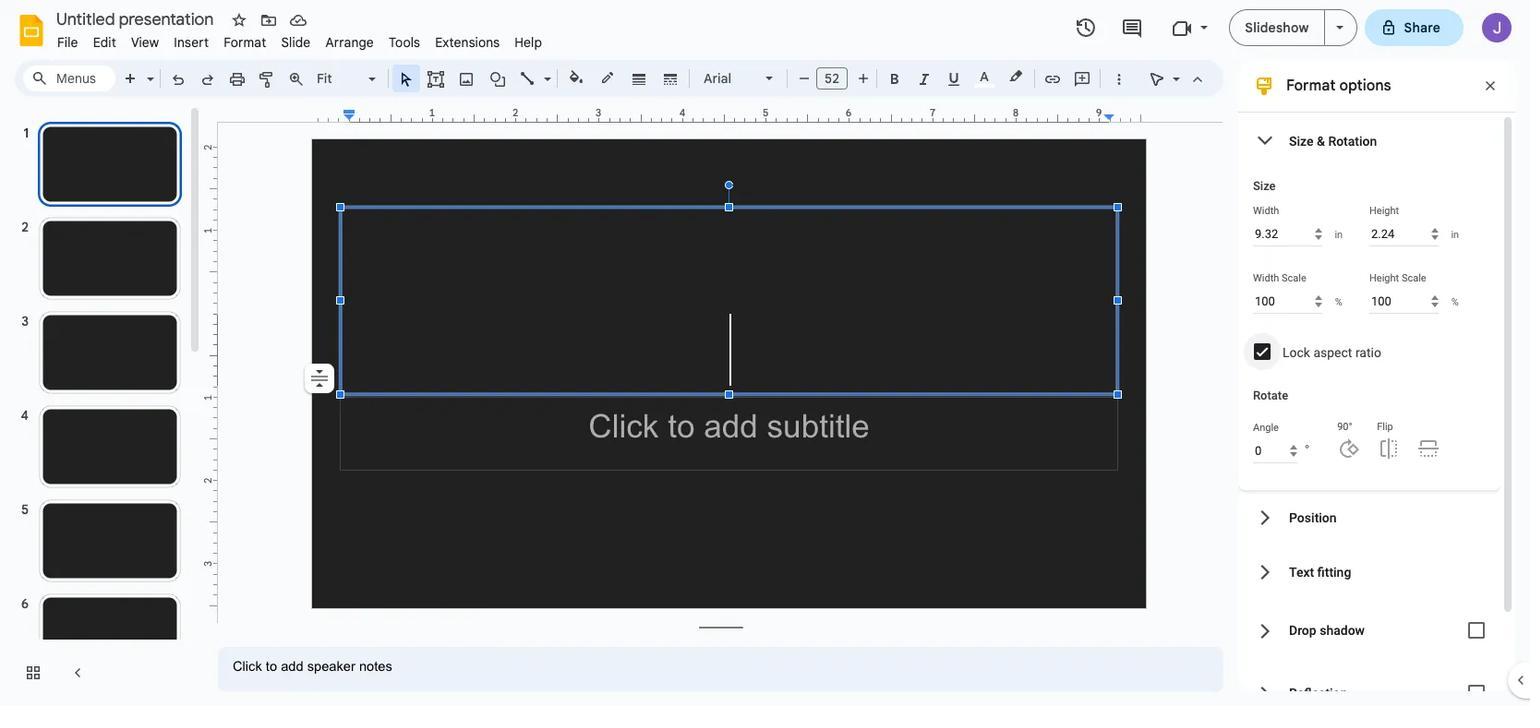 Task type: describe. For each thing, give the bounding box(es) containing it.
position tab
[[1239, 491, 1501, 545]]

angle
[[1254, 422, 1280, 434]]

scale for height scale
[[1402, 273, 1427, 285]]

format for format options
[[1287, 77, 1336, 95]]

Star checkbox
[[226, 7, 252, 33]]

border dash option
[[660, 66, 681, 91]]

Width Scale, measured in percents. Value must be between 0.9 and 630086 text field
[[1254, 289, 1323, 314]]

width for width
[[1254, 205, 1280, 217]]

format menu item
[[216, 31, 274, 54]]

90°
[[1338, 421, 1353, 433]]

share
[[1405, 19, 1441, 36]]

in for height
[[1452, 229, 1460, 241]]

help menu item
[[507, 31, 550, 54]]

presentation options image
[[1337, 26, 1344, 30]]

edit menu item
[[86, 31, 124, 54]]

% for width scale
[[1336, 296, 1343, 308]]

format for format
[[224, 34, 266, 51]]

size for size
[[1254, 179, 1277, 193]]

aspect
[[1314, 346, 1353, 360]]

position
[[1290, 510, 1338, 525]]

Height, measured in inches. Value must be between 0.01 and 58712 text field
[[1370, 222, 1440, 247]]

in for width
[[1335, 229, 1344, 241]]

toggle shadow image
[[1459, 613, 1496, 650]]

size & rotation tab
[[1239, 114, 1501, 168]]

height for height
[[1370, 205, 1400, 217]]

border weight option
[[629, 66, 650, 91]]

drop shadow tab
[[1239, 600, 1501, 662]]

text fitting
[[1290, 565, 1352, 580]]

rotation
[[1329, 134, 1378, 148]]

text
[[1290, 565, 1315, 580]]

% for height scale
[[1452, 296, 1460, 308]]

width for width scale
[[1254, 273, 1280, 285]]

fill color: transparent image
[[566, 66, 587, 90]]

main toolbar
[[115, 65, 1134, 94]]

slide menu item
[[274, 31, 318, 54]]

fitting
[[1318, 565, 1352, 580]]

format options
[[1287, 77, 1392, 95]]

extensions menu item
[[428, 31, 507, 54]]

select line image
[[540, 67, 552, 73]]

mode and view toolbar
[[1143, 60, 1213, 97]]

extensions
[[435, 34, 500, 51]]

highlight color image
[[1006, 66, 1027, 88]]

menu bar banner
[[0, 0, 1531, 707]]

drop
[[1290, 624, 1317, 638]]

tools
[[389, 34, 421, 51]]

Width, measured in inches. Value must be between 0.01 and 58712 text field
[[1254, 222, 1323, 247]]

Rename text field
[[50, 7, 225, 30]]



Task type: locate. For each thing, give the bounding box(es) containing it.
Toggle shadow checkbox
[[1459, 613, 1496, 650]]

&
[[1318, 134, 1326, 148]]

flip
[[1378, 421, 1394, 433]]

ratio
[[1356, 346, 1382, 360]]

1 vertical spatial format
[[1287, 77, 1336, 95]]

navigation
[[0, 104, 203, 707]]

size inside tab
[[1290, 134, 1314, 148]]

live pointer settings image
[[1169, 67, 1181, 73]]

view
[[131, 34, 159, 51]]

size & rotation
[[1290, 134, 1378, 148]]

insert image image
[[456, 66, 477, 91]]

tools menu item
[[382, 31, 428, 54]]

insert
[[174, 34, 209, 51]]

scale for width scale
[[1282, 273, 1307, 285]]

format
[[224, 34, 266, 51], [1287, 77, 1336, 95]]

in
[[1335, 229, 1344, 241], [1452, 229, 1460, 241]]

1 horizontal spatial in
[[1452, 229, 1460, 241]]

format inside section
[[1287, 77, 1336, 95]]

text fitting tab
[[1239, 545, 1501, 600]]

width scale
[[1254, 273, 1307, 285]]

2 in from the left
[[1452, 229, 1460, 241]]

1 % from the left
[[1336, 296, 1343, 308]]

shrink text on overflow image
[[307, 366, 333, 392]]

arial
[[704, 70, 732, 87]]

font list. arial selected. option
[[704, 66, 755, 91]]

0 horizontal spatial scale
[[1282, 273, 1307, 285]]

width up width scale, measured in percents. value must be between 0.9 and 630086 text box
[[1254, 273, 1280, 285]]

arrange
[[326, 34, 374, 51]]

size
[[1290, 134, 1314, 148], [1254, 179, 1277, 193]]

height for height scale
[[1370, 273, 1400, 285]]

scale up width scale, measured in percents. value must be between 0.9 and 630086 text box
[[1282, 273, 1307, 285]]

in right the height, measured in inches. value must be between 0.01 and 58712 text box
[[1452, 229, 1460, 241]]

0 horizontal spatial in
[[1335, 229, 1344, 241]]

2 % from the left
[[1452, 296, 1460, 308]]

% right height scale, measured in percents. value must be between 0.9 and 2615566 text field
[[1452, 296, 1460, 308]]

file
[[57, 34, 78, 51]]

1 height from the top
[[1370, 205, 1400, 217]]

1 vertical spatial size
[[1254, 179, 1277, 193]]

menu bar inside menu bar banner
[[50, 24, 550, 55]]

2 width from the top
[[1254, 273, 1280, 285]]

height scale
[[1370, 273, 1427, 285]]

0 vertical spatial width
[[1254, 205, 1280, 217]]

0 vertical spatial format
[[224, 34, 266, 51]]

1 horizontal spatial format
[[1287, 77, 1336, 95]]

border color: transparent image
[[597, 66, 619, 90]]

arrange menu item
[[318, 31, 382, 54]]

text color image
[[975, 66, 995, 88]]

%
[[1336, 296, 1343, 308], [1452, 296, 1460, 308]]

scale
[[1282, 273, 1307, 285], [1402, 273, 1427, 285]]

1 in from the left
[[1335, 229, 1344, 241]]

width up the width, measured in inches. value must be between 0.01 and 58712 text field
[[1254, 205, 1280, 217]]

menu bar
[[50, 24, 550, 55]]

format options section
[[1239, 60, 1516, 707]]

drop shadow
[[1290, 624, 1366, 638]]

% right width scale, measured in percents. value must be between 0.9 and 630086 text box
[[1336, 296, 1343, 308]]

reflection tab
[[1239, 662, 1501, 707]]

edit
[[93, 34, 116, 51]]

1 vertical spatial width
[[1254, 273, 1280, 285]]

shadow
[[1320, 624, 1366, 638]]

insert menu item
[[167, 31, 216, 54]]

Angle, measured in degrees. Value must be between 0 and 360 text field
[[1254, 439, 1298, 464]]

1 width from the top
[[1254, 205, 1280, 217]]

rotate
[[1254, 389, 1289, 403]]

1 scale from the left
[[1282, 273, 1307, 285]]

2 scale from the left
[[1402, 273, 1427, 285]]

navigation inside the "format options" application
[[0, 104, 203, 707]]

reflection
[[1290, 686, 1348, 701]]

options
[[1340, 77, 1392, 95]]

left margin image
[[313, 108, 355, 122]]

Height Scale, measured in percents. Value must be between 0.9 and 2615566 text field
[[1370, 289, 1440, 314]]

size up the width, measured in inches. value must be between 0.01 and 58712 text field
[[1254, 179, 1277, 193]]

height
[[1370, 205, 1400, 217], [1370, 273, 1400, 285]]

0 horizontal spatial format
[[224, 34, 266, 51]]

°
[[1305, 442, 1310, 459]]

help
[[515, 34, 543, 51]]

Font size text field
[[818, 67, 847, 90]]

width
[[1254, 205, 1280, 217], [1254, 273, 1280, 285]]

Lock aspect ratio checkbox
[[1255, 344, 1271, 360]]

0 horizontal spatial size
[[1254, 179, 1277, 193]]

lock aspect ratio
[[1283, 346, 1382, 360]]

format down star option
[[224, 34, 266, 51]]

share button
[[1365, 9, 1464, 46]]

1 horizontal spatial %
[[1452, 296, 1460, 308]]

format left the options
[[1287, 77, 1336, 95]]

size for size & rotation
[[1290, 134, 1314, 148]]

height up height scale, measured in percents. value must be between 0.9 and 2615566 text field
[[1370, 273, 1400, 285]]

height up the height, measured in inches. value must be between 0.01 and 58712 text box
[[1370, 205, 1400, 217]]

Menus field
[[23, 66, 115, 91]]

0 vertical spatial height
[[1370, 205, 1400, 217]]

1 horizontal spatial size
[[1290, 134, 1314, 148]]

format inside menu item
[[224, 34, 266, 51]]

Font size field
[[817, 67, 856, 94]]

right margin image
[[1105, 108, 1147, 122]]

Zoom text field
[[314, 66, 366, 91]]

menu bar containing file
[[50, 24, 550, 55]]

0 horizontal spatial %
[[1336, 296, 1343, 308]]

shape image
[[487, 66, 509, 91]]

format options application
[[0, 0, 1531, 707]]

1 horizontal spatial scale
[[1402, 273, 1427, 285]]

slide
[[281, 34, 311, 51]]

in right the width, measured in inches. value must be between 0.01 and 58712 text field
[[1335, 229, 1344, 241]]

2 height from the top
[[1370, 273, 1400, 285]]

size left & at the right of the page
[[1290, 134, 1314, 148]]

slideshow button
[[1230, 9, 1325, 46]]

option
[[305, 364, 334, 394]]

Zoom field
[[311, 66, 384, 92]]

file menu item
[[50, 31, 86, 54]]

1 vertical spatial height
[[1370, 273, 1400, 285]]

new slide with layout image
[[142, 67, 154, 73]]

lock
[[1283, 346, 1311, 360]]

scale up height scale, measured in percents. value must be between 0.9 and 2615566 text field
[[1402, 273, 1427, 285]]

view menu item
[[124, 31, 167, 54]]

slideshow
[[1246, 19, 1310, 36]]

0 vertical spatial size
[[1290, 134, 1314, 148]]



Task type: vqa. For each thing, say whether or not it's contained in the screenshot.
Animate
no



